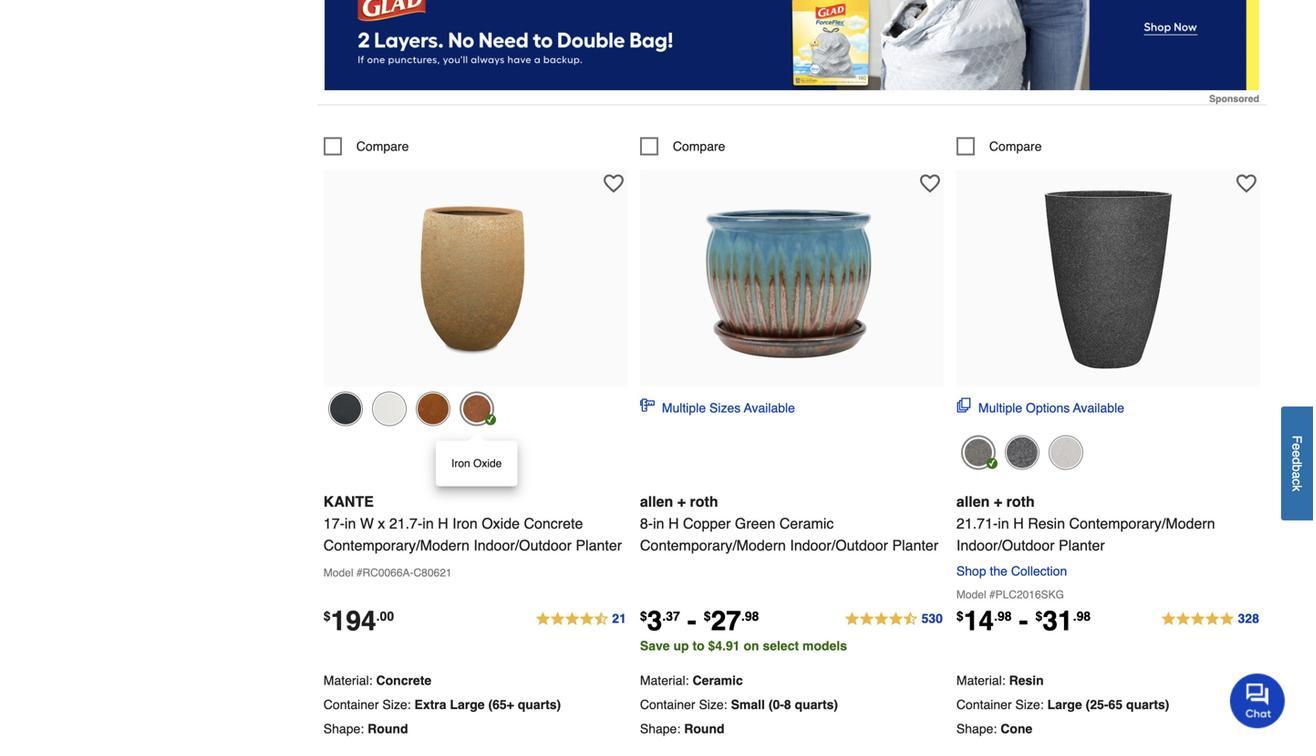 Task type: locate. For each thing, give the bounding box(es) containing it.
2 horizontal spatial shape:
[[957, 722, 997, 737]]

planter inside allen + roth 21.71-in h resin contemporary/modern indoor/outdoor planter
[[1059, 537, 1105, 554]]

0 horizontal spatial #
[[357, 567, 363, 580]]

$ inside $ 194 .00
[[324, 609, 331, 624]]

2 horizontal spatial quarts)
[[1127, 698, 1170, 712]]

$ down plc2016skg
[[1036, 609, 1043, 624]]

roth
[[690, 493, 719, 510], [1007, 493, 1035, 510]]

1 horizontal spatial heart outline image
[[920, 174, 940, 194]]

2 horizontal spatial container
[[957, 698, 1012, 712]]

shape: down material: concrete
[[324, 722, 364, 737]]

2 + from the left
[[994, 493, 1003, 510]]

planter inside 'allen + roth 8-in h copper green ceramic contemporary/modern indoor/outdoor planter'
[[893, 537, 939, 554]]

3 size: from the left
[[1016, 698, 1044, 712]]

cone
[[1001, 722, 1033, 737]]

2 heart outline image from the left
[[920, 174, 940, 194]]

roth inside 'allen + roth 8-in h copper green ceramic contemporary/modern indoor/outdoor planter'
[[690, 493, 719, 510]]

allen + roth 8-in h copper green ceramic contemporary/modern indoor/outdoor planter
[[640, 493, 939, 554]]

planter up 21
[[576, 537, 622, 554]]

3 h from the left
[[1014, 515, 1024, 532]]

2 - from the left
[[1020, 606, 1029, 637]]

1 - from the left
[[688, 606, 697, 637]]

.98
[[742, 609, 759, 624], [995, 609, 1012, 624], [1074, 609, 1091, 624]]

resin up collection
[[1028, 515, 1066, 532]]

1 horizontal spatial -
[[1020, 606, 1029, 637]]

model
[[324, 567, 354, 580], [957, 589, 987, 602]]

1 horizontal spatial quarts)
[[795, 698, 838, 712]]

roth for copper
[[690, 493, 719, 510]]

$ 194 .00
[[324, 606, 394, 637]]

shape: round down material: ceramic
[[640, 722, 725, 737]]

model for model # rc0066a-c80621
[[324, 567, 354, 580]]

quarts) right the 65
[[1127, 698, 1170, 712]]

1 horizontal spatial size:
[[699, 698, 728, 712]]

1 horizontal spatial multiple
[[979, 401, 1023, 415]]

size: up cone
[[1016, 698, 1044, 712]]

328 button
[[1161, 609, 1261, 631]]

h right 21.71-
[[1014, 515, 1024, 532]]

ceramic right green
[[780, 515, 834, 532]]

multiple sizes available link
[[640, 398, 795, 417]]

2 shape: from the left
[[640, 722, 681, 737]]

1 .98 from the left
[[742, 609, 759, 624]]

e up d
[[1290, 444, 1305, 451]]

0 horizontal spatial .98
[[742, 609, 759, 624]]

size:
[[383, 698, 411, 712], [699, 698, 728, 712], [1016, 698, 1044, 712]]

indoor/outdoor inside allen + roth 21.71-in h resin contemporary/modern indoor/outdoor planter
[[957, 537, 1055, 554]]

allen
[[640, 493, 674, 510], [957, 493, 990, 510]]

available for multiple sizes available
[[744, 401, 795, 415]]

21 button
[[535, 609, 628, 631]]

8
[[785, 698, 792, 712]]

3 compare from the left
[[990, 139, 1042, 154]]

1 horizontal spatial ceramic
[[780, 515, 834, 532]]

e
[[1290, 444, 1305, 451], [1290, 451, 1305, 458]]

2 material: from the left
[[640, 674, 689, 688]]

1 horizontal spatial large
[[1048, 698, 1083, 712]]

planter up 530
[[893, 537, 939, 554]]

2 $ from the left
[[640, 609, 647, 624]]

1 vertical spatial #
[[990, 589, 996, 602]]

x
[[378, 515, 385, 532]]

2 horizontal spatial contemporary/modern
[[1070, 515, 1216, 532]]

collection
[[1012, 564, 1068, 579]]

2 allen from the left
[[957, 493, 990, 510]]

.37
[[663, 609, 680, 624]]

allen up the 8-
[[640, 493, 674, 510]]

0 horizontal spatial large
[[450, 698, 485, 712]]

4.5 stars image containing 530
[[844, 609, 944, 631]]

1 quarts) from the left
[[518, 698, 561, 712]]

1 vertical spatial model
[[957, 589, 987, 602]]

compare inside 3831143 element
[[673, 139, 726, 154]]

0 horizontal spatial roth
[[690, 493, 719, 510]]

- down plc2016skg
[[1020, 606, 1029, 637]]

1 size: from the left
[[383, 698, 411, 712]]

27
[[711, 606, 742, 637]]

2 shape: round from the left
[[640, 722, 725, 737]]

h
[[438, 515, 449, 532], [669, 515, 679, 532], [1014, 515, 1024, 532]]

+ up copper
[[678, 493, 686, 510]]

iron
[[452, 458, 470, 470], [453, 515, 478, 532]]

4.5 stars image left 3
[[535, 609, 628, 631]]

2 e from the top
[[1290, 451, 1305, 458]]

- right .37 on the bottom
[[688, 606, 697, 637]]

1 horizontal spatial shape:
[[640, 722, 681, 737]]

5013596273 element
[[324, 137, 409, 155]]

3
[[647, 606, 663, 637]]

1 large from the left
[[450, 698, 485, 712]]

multiple
[[662, 401, 706, 415], [979, 401, 1023, 415]]

1 horizontal spatial indoor/outdoor
[[790, 537, 889, 554]]

1 round from the left
[[368, 722, 408, 737]]

$ left .00
[[324, 609, 331, 624]]

1 vertical spatial resin
[[1010, 674, 1044, 688]]

0 horizontal spatial multiple
[[662, 401, 706, 415]]

0 horizontal spatial heart outline image
[[604, 174, 624, 194]]

1 planter from the left
[[576, 537, 622, 554]]

shape: for container size: large (25-65 quarts)
[[957, 722, 997, 737]]

large left (65+
[[450, 698, 485, 712]]

iron inside kante 17-in w x 21.7-in h iron oxide concrete contemporary/modern indoor/outdoor planter
[[453, 515, 478, 532]]

in left copper
[[653, 515, 665, 532]]

2 .98 from the left
[[995, 609, 1012, 624]]

shape: round
[[324, 722, 408, 737], [640, 722, 725, 737]]

white image right charcoal image
[[372, 392, 407, 426]]

material: resin
[[957, 674, 1044, 688]]

container down material: ceramic
[[640, 698, 696, 712]]

0 horizontal spatial planter
[[576, 537, 622, 554]]

4.5 stars image containing 21
[[535, 609, 628, 631]]

oxide
[[474, 458, 502, 470], [482, 515, 520, 532]]

round down container size: small (0-8 quarts)
[[684, 722, 725, 737]]

size: for large (25-65 quarts)
[[1016, 698, 1044, 712]]

material:
[[324, 674, 373, 688], [640, 674, 689, 688], [957, 674, 1006, 688]]

indoor/outdoor
[[474, 537, 572, 554], [790, 537, 889, 554], [957, 537, 1055, 554]]

0 horizontal spatial contemporary/modern
[[324, 537, 470, 554]]

$ up to
[[704, 609, 711, 624]]

0 horizontal spatial compare
[[357, 139, 409, 154]]

.00
[[376, 609, 394, 624]]

quarts) for large (25-65 quarts)
[[1127, 698, 1170, 712]]

compare inside 5013596273 element
[[357, 139, 409, 154]]

oxide down iron oxide icon on the left bottom of the page
[[474, 458, 502, 470]]

allen + roth 21.71-in h resin contemporary/modern indoor/outdoor planter image
[[1009, 179, 1209, 380]]

1 horizontal spatial shape: round
[[640, 722, 725, 737]]

2 large from the left
[[1048, 698, 1083, 712]]

in up the
[[998, 515, 1010, 532]]

0 vertical spatial #
[[357, 567, 363, 580]]

allen + roth 8-in h copper green ceramic contemporary/modern indoor/outdoor planter image
[[692, 179, 893, 380]]

+
[[678, 493, 686, 510], [994, 493, 1003, 510]]

2 planter from the left
[[893, 537, 939, 554]]

1 horizontal spatial allen
[[957, 493, 990, 510]]

5001941611 element
[[957, 137, 1042, 155]]

1 allen from the left
[[640, 493, 674, 510]]

3 in from the left
[[653, 515, 665, 532]]

h inside 'allen + roth 8-in h copper green ceramic contemporary/modern indoor/outdoor planter'
[[669, 515, 679, 532]]

8-
[[640, 515, 653, 532]]

roth up copper
[[690, 493, 719, 510]]

h right the 8-
[[669, 515, 679, 532]]

1 e from the top
[[1290, 444, 1305, 451]]

1 horizontal spatial contemporary/modern
[[640, 537, 786, 554]]

1 material: from the left
[[324, 674, 373, 688]]

0 horizontal spatial indoor/outdoor
[[474, 537, 572, 554]]

in
[[345, 515, 356, 532], [423, 515, 434, 532], [653, 515, 665, 532], [998, 515, 1010, 532]]

oxide down iron oxide
[[482, 515, 520, 532]]

material: for material: ceramic
[[640, 674, 689, 688]]

material: for material: concrete
[[324, 674, 373, 688]]

in inside 'allen + roth 8-in h copper green ceramic contemporary/modern indoor/outdoor planter'
[[653, 515, 665, 532]]

model for model # plc2016skg
[[957, 589, 987, 602]]

actual price $194.00 element
[[324, 606, 394, 637]]

size: down material: ceramic
[[699, 698, 728, 712]]

0 horizontal spatial 4.5 stars image
[[535, 609, 628, 631]]

1 horizontal spatial h
[[669, 515, 679, 532]]

material: down save
[[640, 674, 689, 688]]

1 horizontal spatial container
[[640, 698, 696, 712]]

1 horizontal spatial compare
[[673, 139, 726, 154]]

$ right 21
[[640, 609, 647, 624]]

ceramic up container size: small (0-8 quarts)
[[693, 674, 743, 688]]

resin up "container size: large (25-65 quarts)"
[[1010, 674, 1044, 688]]

1 horizontal spatial round
[[684, 722, 725, 737]]

2 quarts) from the left
[[795, 698, 838, 712]]

white image right grey icon
[[1049, 436, 1084, 470]]

1 vertical spatial concrete
[[376, 674, 432, 688]]

$
[[324, 609, 331, 624], [640, 609, 647, 624], [704, 609, 711, 624], [957, 609, 964, 624], [1036, 609, 1043, 624]]

to
[[693, 639, 705, 654]]

shape:
[[324, 722, 364, 737], [640, 722, 681, 737], [957, 722, 997, 737]]

0 horizontal spatial size:
[[383, 698, 411, 712]]

0 vertical spatial ceramic
[[780, 515, 834, 532]]

compare inside 5001941611 "element"
[[990, 139, 1042, 154]]

iron oxide
[[452, 458, 502, 470]]

contemporary/modern inside kante 17-in w x 21.7-in h iron oxide concrete contemporary/modern indoor/outdoor planter
[[324, 537, 470, 554]]

in left the w in the left bottom of the page
[[345, 515, 356, 532]]

1 horizontal spatial .98
[[995, 609, 1012, 624]]

multiple left options
[[979, 401, 1023, 415]]

0 horizontal spatial container
[[324, 698, 379, 712]]

0 horizontal spatial round
[[368, 722, 408, 737]]

1 4.5 stars image from the left
[[535, 609, 628, 631]]

2 horizontal spatial indoor/outdoor
[[957, 537, 1055, 554]]

3 shape: from the left
[[957, 722, 997, 737]]

0 vertical spatial model
[[324, 567, 354, 580]]

3 planter from the left
[[1059, 537, 1105, 554]]

$ right 530
[[957, 609, 964, 624]]

2 horizontal spatial .98
[[1074, 609, 1091, 624]]

container down material: concrete
[[324, 698, 379, 712]]

0 vertical spatial resin
[[1028, 515, 1066, 532]]

+ inside 'allen + roth 8-in h copper green ceramic contemporary/modern indoor/outdoor planter'
[[678, 493, 686, 510]]

2 horizontal spatial h
[[1014, 515, 1024, 532]]

1 horizontal spatial available
[[1074, 401, 1125, 415]]

container for container size: extra large (65+ quarts)
[[324, 698, 379, 712]]

0 horizontal spatial ceramic
[[693, 674, 743, 688]]

1 horizontal spatial concrete
[[524, 515, 583, 532]]

model down shop
[[957, 589, 987, 602]]

1 horizontal spatial planter
[[893, 537, 939, 554]]

2 h from the left
[[669, 515, 679, 532]]

2 roth from the left
[[1007, 493, 1035, 510]]

2 container from the left
[[640, 698, 696, 712]]

planter up collection
[[1059, 537, 1105, 554]]

quarts) for extra large (65+ quarts)
[[518, 698, 561, 712]]

quarts) right (65+
[[518, 698, 561, 712]]

17-
[[324, 515, 345, 532]]

shape: down material: ceramic
[[640, 722, 681, 737]]

1 available from the left
[[744, 401, 795, 415]]

# down the
[[990, 589, 996, 602]]

2 horizontal spatial planter
[[1059, 537, 1105, 554]]

2 in from the left
[[423, 515, 434, 532]]

3 quarts) from the left
[[1127, 698, 1170, 712]]

round for small (0-8 quarts)
[[684, 722, 725, 737]]

allen inside 'allen + roth 8-in h copper green ceramic contemporary/modern indoor/outdoor planter'
[[640, 493, 674, 510]]

0 horizontal spatial shape: round
[[324, 722, 408, 737]]

kante 17-in w x 21.7-in h iron oxide concrete contemporary/modern indoor/outdoor planter image
[[375, 179, 576, 380]]

on
[[744, 639, 760, 654]]

1 horizontal spatial material:
[[640, 674, 689, 688]]

1 vertical spatial white image
[[1049, 436, 1084, 470]]

1 h from the left
[[438, 515, 449, 532]]

indoor/outdoor inside 'allen + roth 8-in h copper green ceramic contemporary/modern indoor/outdoor planter'
[[790, 537, 889, 554]]

3 container from the left
[[957, 698, 1012, 712]]

container
[[324, 698, 379, 712], [640, 698, 696, 712], [957, 698, 1012, 712]]

0 horizontal spatial quarts)
[[518, 698, 561, 712]]

large left (25-
[[1048, 698, 1083, 712]]

+ inside allen + roth 21.71-in h resin contemporary/modern indoor/outdoor planter
[[994, 493, 1003, 510]]

f e e d b a c k button
[[1282, 407, 1314, 521]]

4.5 stars image
[[535, 609, 628, 631], [844, 609, 944, 631]]

# up $ 194 .00
[[357, 567, 363, 580]]

0 horizontal spatial concrete
[[376, 674, 432, 688]]

530 button
[[844, 609, 944, 631]]

h inside allen + roth 21.71-in h resin contemporary/modern indoor/outdoor planter
[[1014, 515, 1024, 532]]

material: down 194
[[324, 674, 373, 688]]

2 size: from the left
[[699, 698, 728, 712]]

0 horizontal spatial h
[[438, 515, 449, 532]]

0 horizontal spatial material:
[[324, 674, 373, 688]]

0 vertical spatial concrete
[[524, 515, 583, 532]]

3 .98 from the left
[[1074, 609, 1091, 624]]

0 horizontal spatial shape:
[[324, 722, 364, 737]]

quarts)
[[518, 698, 561, 712], [795, 698, 838, 712], [1127, 698, 1170, 712]]

1 horizontal spatial 4.5 stars image
[[844, 609, 944, 631]]

2 4.5 stars image from the left
[[844, 609, 944, 631]]

quarts) right 8
[[795, 698, 838, 712]]

0 vertical spatial oxide
[[474, 458, 502, 470]]

2 horizontal spatial size:
[[1016, 698, 1044, 712]]

$ 3 .37 - $ 27 .98
[[640, 606, 759, 637]]

available right options
[[1074, 401, 1125, 415]]

shape: round for ceramic
[[640, 722, 725, 737]]

0 horizontal spatial -
[[688, 606, 697, 637]]

2 horizontal spatial compare
[[990, 139, 1042, 154]]

2 horizontal spatial material:
[[957, 674, 1006, 688]]

2 multiple from the left
[[979, 401, 1023, 415]]

shop
[[957, 564, 987, 579]]

+ for 21.71-
[[994, 493, 1003, 510]]

heart outline image
[[604, 174, 624, 194], [920, 174, 940, 194]]

0 horizontal spatial available
[[744, 401, 795, 415]]

$14.98-$31.98 element
[[957, 606, 1091, 637]]

allen inside allen + roth 21.71-in h resin contemporary/modern indoor/outdoor planter
[[957, 493, 990, 510]]

f
[[1290, 436, 1305, 444]]

+ up 21.71-
[[994, 493, 1003, 510]]

up
[[674, 639, 689, 654]]

size: for small (0-8 quarts)
[[699, 698, 728, 712]]

2 round from the left
[[684, 722, 725, 737]]

shape: left cone
[[957, 722, 997, 737]]

0 horizontal spatial allen
[[640, 493, 674, 510]]

1 + from the left
[[678, 493, 686, 510]]

0 horizontal spatial model
[[324, 567, 354, 580]]

heart outline image
[[1237, 174, 1257, 194]]

2 indoor/outdoor from the left
[[790, 537, 889, 554]]

4.5 stars image up models on the bottom of page
[[844, 609, 944, 631]]

multiple for multiple sizes available
[[662, 401, 706, 415]]

.98 for 27
[[742, 609, 759, 624]]

1 horizontal spatial +
[[994, 493, 1003, 510]]

round down material: concrete
[[368, 722, 408, 737]]

roth inside allen + roth 21.71-in h resin contemporary/modern indoor/outdoor planter
[[1007, 493, 1035, 510]]

resin
[[1028, 515, 1066, 532], [1010, 674, 1044, 688]]

round
[[368, 722, 408, 737], [684, 722, 725, 737]]

in right the x at the left bottom of page
[[423, 515, 434, 532]]

1 vertical spatial iron
[[453, 515, 478, 532]]

2 available from the left
[[1074, 401, 1125, 415]]

multiple left sizes at the right bottom
[[662, 401, 706, 415]]

h right 21.7-
[[438, 515, 449, 532]]

h inside kante 17-in w x 21.7-in h iron oxide concrete contemporary/modern indoor/outdoor planter
[[438, 515, 449, 532]]

compare for 5001941611 "element"
[[990, 139, 1042, 154]]

0 horizontal spatial white image
[[372, 392, 407, 426]]

1 horizontal spatial model
[[957, 589, 987, 602]]

model left rc0066a-
[[324, 567, 354, 580]]

white image
[[372, 392, 407, 426], [1049, 436, 1084, 470]]

4 $ from the left
[[957, 609, 964, 624]]

1 indoor/outdoor from the left
[[474, 537, 572, 554]]

.98 for 31
[[1074, 609, 1091, 624]]

1 horizontal spatial #
[[990, 589, 996, 602]]

compare
[[357, 139, 409, 154], [673, 139, 726, 154], [990, 139, 1042, 154]]

3 material: from the left
[[957, 674, 1006, 688]]

-
[[688, 606, 697, 637], [1020, 606, 1029, 637]]

21
[[612, 612, 627, 626]]

roth down grey icon
[[1007, 493, 1035, 510]]

0 horizontal spatial +
[[678, 493, 686, 510]]

container up the shape: cone
[[957, 698, 1012, 712]]

iron right 21.7-
[[453, 515, 478, 532]]

multiple for multiple options available
[[979, 401, 1023, 415]]

size: down material: concrete
[[383, 698, 411, 712]]

1 $ from the left
[[324, 609, 331, 624]]

container size: extra large (65+ quarts)
[[324, 698, 561, 712]]

e up b
[[1290, 451, 1305, 458]]

5 $ from the left
[[1036, 609, 1043, 624]]

save up to $4.91 on select models
[[640, 639, 848, 654]]

shop the collection
[[957, 564, 1068, 579]]

.98 inside $ 3 .37 - $ 27 .98
[[742, 609, 759, 624]]

2 compare from the left
[[673, 139, 726, 154]]

1 shape: from the left
[[324, 722, 364, 737]]

allen up 21.71-
[[957, 493, 990, 510]]

container size: small (0-8 quarts)
[[640, 698, 838, 712]]

model # plc2016skg
[[957, 589, 1065, 602]]

material: up the shape: cone
[[957, 674, 1006, 688]]

1 multiple from the left
[[662, 401, 706, 415]]

0 vertical spatial iron
[[452, 458, 470, 470]]

1 roth from the left
[[690, 493, 719, 510]]

shape: round down material: concrete
[[324, 722, 408, 737]]

ceramic inside 'allen + roth 8-in h copper green ceramic contemporary/modern indoor/outdoor planter'
[[780, 515, 834, 532]]

1 horizontal spatial roth
[[1007, 493, 1035, 510]]

iron down iron oxide icon on the left bottom of the page
[[452, 458, 470, 470]]

contemporary/modern
[[1070, 515, 1216, 532], [324, 537, 470, 554], [640, 537, 786, 554]]

(25-
[[1086, 698, 1109, 712]]

1 vertical spatial oxide
[[482, 515, 520, 532]]

#
[[357, 567, 363, 580], [990, 589, 996, 602]]

available right sizes at the right bottom
[[744, 401, 795, 415]]

available
[[744, 401, 795, 415], [1074, 401, 1125, 415]]

1 shape: round from the left
[[324, 722, 408, 737]]

roth for resin
[[1007, 493, 1035, 510]]

328
[[1239, 612, 1260, 626]]

charcoal image
[[328, 392, 363, 426]]

1 container from the left
[[324, 698, 379, 712]]

copper
[[683, 515, 731, 532]]

1 compare from the left
[[357, 139, 409, 154]]

advertisement region
[[325, 0, 1260, 104]]

4 in from the left
[[998, 515, 1010, 532]]

planter
[[576, 537, 622, 554], [893, 537, 939, 554], [1059, 537, 1105, 554]]

compare for 3831143 element
[[673, 139, 726, 154]]

3 indoor/outdoor from the left
[[957, 537, 1055, 554]]



Task type: describe. For each thing, give the bounding box(es) containing it.
21.71-
[[957, 515, 998, 532]]

multiple sizes available
[[662, 401, 795, 415]]

black image
[[962, 436, 996, 470]]

d
[[1290, 458, 1305, 465]]

in inside allen + roth 21.71-in h resin contemporary/modern indoor/outdoor planter
[[998, 515, 1010, 532]]

$ for 194
[[324, 609, 331, 624]]

sizes
[[710, 401, 741, 415]]

faux rusty metal image
[[416, 392, 451, 426]]

models
[[803, 639, 848, 654]]

21.7-
[[389, 515, 423, 532]]

$ for 14
[[957, 609, 964, 624]]

c80621
[[414, 567, 452, 580]]

4.5 stars image for 194
[[535, 609, 628, 631]]

resin inside allen + roth 21.71-in h resin contemporary/modern indoor/outdoor planter
[[1028, 515, 1066, 532]]

container size: large (25-65 quarts)
[[957, 698, 1170, 712]]

$4.91
[[708, 639, 740, 654]]

rc0066a-
[[363, 567, 414, 580]]

f e e d b a c k
[[1290, 436, 1305, 492]]

round for extra large (65+ quarts)
[[368, 722, 408, 737]]

container for container size: large (25-65 quarts)
[[957, 698, 1012, 712]]

options
[[1026, 401, 1070, 415]]

3 $ from the left
[[704, 609, 711, 624]]

container for container size: small (0-8 quarts)
[[640, 698, 696, 712]]

1 in from the left
[[345, 515, 356, 532]]

material: concrete
[[324, 674, 432, 688]]

(0-
[[769, 698, 785, 712]]

shop the collection link
[[957, 564, 1075, 579]]

b
[[1290, 465, 1305, 472]]

contemporary/modern inside 'allen + roth 8-in h copper green ceramic contemporary/modern indoor/outdoor planter'
[[640, 537, 786, 554]]

multiple options available link
[[957, 398, 1125, 417]]

$ 14 .98 - $ 31 .98
[[957, 606, 1091, 637]]

quarts) for small (0-8 quarts)
[[795, 698, 838, 712]]

plc2016skg
[[996, 589, 1065, 602]]

65
[[1109, 698, 1123, 712]]

small
[[731, 698, 765, 712]]

concrete inside kante 17-in w x 21.7-in h iron oxide concrete contemporary/modern indoor/outdoor planter
[[524, 515, 583, 532]]

planter inside kante 17-in w x 21.7-in h iron oxide concrete contemporary/modern indoor/outdoor planter
[[576, 537, 622, 554]]

allen + roth 21.71-in h resin contemporary/modern indoor/outdoor planter
[[957, 493, 1216, 554]]

w
[[360, 515, 374, 532]]

+ for 8-
[[678, 493, 686, 510]]

530
[[922, 612, 943, 626]]

allen for 8-
[[640, 493, 674, 510]]

$3.37-$27.98 element
[[640, 606, 759, 637]]

save
[[640, 639, 670, 654]]

# for rc0066a-c80621
[[357, 567, 363, 580]]

kante 17-in w x 21.7-in h iron oxide concrete contemporary/modern indoor/outdoor planter
[[324, 493, 622, 554]]

extra
[[415, 698, 447, 712]]

chat invite button image
[[1231, 673, 1286, 729]]

1 horizontal spatial white image
[[1049, 436, 1084, 470]]

h for 21.71-in h resin contemporary/modern indoor/outdoor planter
[[1014, 515, 1024, 532]]

oxide inside kante 17-in w x 21.7-in h iron oxide concrete contemporary/modern indoor/outdoor planter
[[482, 515, 520, 532]]

k
[[1290, 485, 1305, 492]]

shape: for container size: extra large (65+ quarts)
[[324, 722, 364, 737]]

31
[[1043, 606, 1074, 637]]

- for 27
[[688, 606, 697, 637]]

4.5 stars image for 3
[[844, 609, 944, 631]]

(65+
[[488, 698, 514, 712]]

1 heart outline image from the left
[[604, 174, 624, 194]]

5 stars image
[[1161, 609, 1261, 631]]

shape: for container size: small (0-8 quarts)
[[640, 722, 681, 737]]

material: ceramic
[[640, 674, 743, 688]]

iron oxide image
[[460, 392, 494, 426]]

allen for 21.71-
[[957, 493, 990, 510]]

model # rc0066a-c80621
[[324, 567, 452, 580]]

size: for extra large (65+ quarts)
[[383, 698, 411, 712]]

a
[[1290, 472, 1305, 479]]

grey image
[[1005, 436, 1040, 470]]

material: for material: resin
[[957, 674, 1006, 688]]

green
[[735, 515, 776, 532]]

14
[[964, 606, 995, 637]]

available for multiple options available
[[1074, 401, 1125, 415]]

multiple options available
[[979, 401, 1125, 415]]

shape: round for concrete
[[324, 722, 408, 737]]

h for 8-in h copper green ceramic contemporary/modern indoor/outdoor planter
[[669, 515, 679, 532]]

contemporary/modern inside allen + roth 21.71-in h resin contemporary/modern indoor/outdoor planter
[[1070, 515, 1216, 532]]

194
[[331, 606, 376, 637]]

compare for 5013596273 element
[[357, 139, 409, 154]]

- for 31
[[1020, 606, 1029, 637]]

shape: cone
[[957, 722, 1033, 737]]

0 vertical spatial white image
[[372, 392, 407, 426]]

$ for 3
[[640, 609, 647, 624]]

# for plc2016skg
[[990, 589, 996, 602]]

the
[[990, 564, 1008, 579]]

select
[[763, 639, 799, 654]]

indoor/outdoor inside kante 17-in w x 21.7-in h iron oxide concrete contemporary/modern indoor/outdoor planter
[[474, 537, 572, 554]]

3831143 element
[[640, 137, 726, 155]]

c
[[1290, 479, 1305, 485]]

1 vertical spatial ceramic
[[693, 674, 743, 688]]

kante
[[324, 493, 374, 510]]



Task type: vqa. For each thing, say whether or not it's contained in the screenshot.
roth to the right
yes



